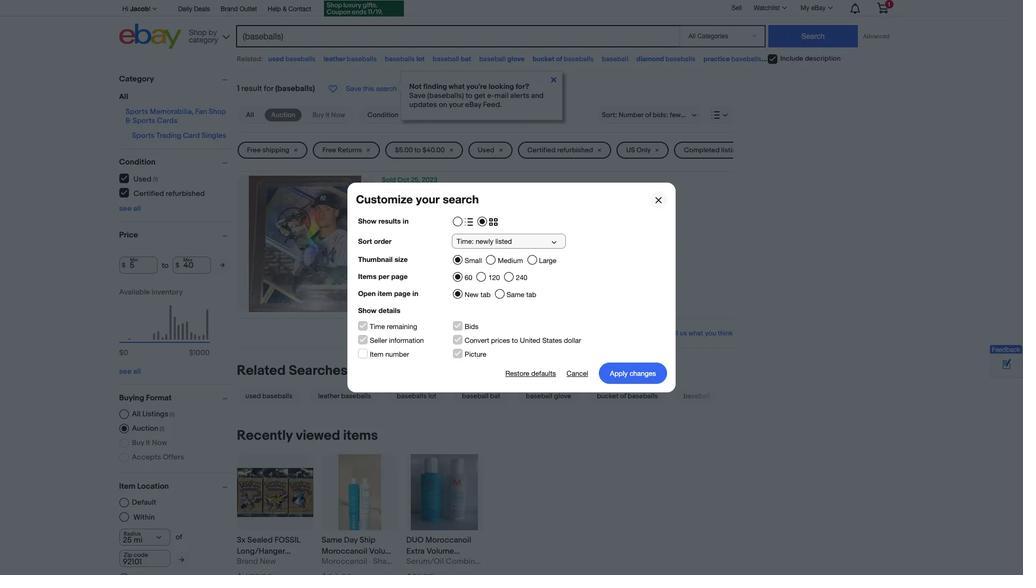 Task type: locate. For each thing, give the bounding box(es) containing it.
0 vertical spatial see all button
[[119, 204, 141, 213]]

same day ship moroccanoil volume shampoo and conditioner 8.5 fl link
[[322, 535, 398, 576]]

e-
[[488, 91, 495, 100]]

0 horizontal spatial item
[[119, 482, 135, 492]]

tab down 240
[[527, 291, 537, 299]]

all down category on the top left of page
[[119, 92, 128, 101]]

1 vertical spatial bat
[[490, 393, 501, 401]]

used baseballs down related
[[246, 393, 293, 401]]

guarantee
[[439, 266, 478, 276]]

(1)
[[153, 176, 158, 183], [170, 412, 175, 419], [160, 426, 165, 433]]

& right help at the top left
[[283, 5, 287, 13]]

lot inside 'baseballs lot' link
[[429, 393, 437, 401]]

to left get
[[466, 91, 473, 100]]

0 vertical spatial baseball bat
[[433, 55, 471, 63]]

2 all from the top
[[133, 367, 141, 376]]

shipping inside 1 bid free shipping free returns authenticity guarantee view similar active items sell one like this
[[400, 244, 431, 254]]

(1) right the listings
[[170, 412, 175, 419]]

1 horizontal spatial (1)
[[160, 426, 165, 433]]

page down similar
[[394, 290, 411, 298]]

2 horizontal spatial (1)
[[170, 412, 175, 419]]

show up sort
[[358, 217, 377, 226]]

brand inside brand outlet link
[[221, 5, 238, 13]]

0 horizontal spatial save
[[346, 85, 362, 93]]

0 vertical spatial sell
[[732, 4, 743, 12]]

time remaining
[[370, 323, 417, 331]]

items right viewed on the left bottom of page
[[343, 428, 378, 445]]

lot left baseball bat link
[[429, 393, 437, 401]]

refurbished
[[558, 146, 594, 155], [166, 189, 205, 198]]

0 horizontal spatial baseball glove
[[479, 55, 525, 63]]

baseball glove up looking at top
[[479, 55, 525, 63]]

buy it now down auction (1)
[[132, 439, 167, 448]]

0 vertical spatial brand
[[221, 5, 238, 13]]

seller
[[370, 337, 387, 345]]

1 all from the top
[[133, 204, 141, 213]]

small
[[465, 257, 482, 265]]

sell left watchlist
[[732, 4, 743, 12]]

0 vertical spatial certified
[[528, 146, 556, 155]]

0 horizontal spatial now
[[152, 439, 167, 448]]

baseballs lot
[[385, 55, 425, 63], [397, 393, 437, 401]]

baseballs lot up 'not'
[[385, 55, 425, 63]]

free returns link
[[313, 142, 380, 159]]

leather down searches in the left bottom of the page
[[318, 393, 340, 401]]

this
[[363, 85, 374, 93], [427, 289, 441, 299]]

1 left 'bid'
[[382, 233, 385, 243]]

0 horizontal spatial &
[[126, 116, 131, 125]]

2 see from the top
[[119, 367, 132, 376]]

buy it now up free returns
[[313, 111, 345, 119]]

results
[[379, 217, 401, 226]]

same day ship moroccanoil volume shampoo and conditioner 8.5 fl
[[322, 536, 397, 576]]

states
[[543, 337, 562, 345]]

1 horizontal spatial sell
[[732, 4, 743, 12]]

see up price
[[119, 204, 132, 213]]

all down "result"
[[246, 111, 254, 119]]

1 vertical spatial (1)
[[170, 412, 175, 419]]

refurbished up aaron
[[558, 146, 594, 155]]

glove down the "cancel" on the right
[[554, 393, 572, 401]]

0 horizontal spatial search
[[376, 85, 397, 93]]

it down auction (1)
[[146, 439, 150, 448]]

baseball glove link
[[513, 388, 585, 405]]

shampoo inside same day ship moroccanoil volume shampoo and conditioner 8.5 fl
[[322, 558, 357, 569]]

1 vertical spatial in
[[413, 290, 419, 298]]

of
[[556, 55, 563, 63], [621, 393, 627, 401], [176, 533, 183, 542]]

0 horizontal spatial tab
[[481, 291, 491, 299]]

and inside not finding what you're looking for? save (baseballs) to get e-mail alerts and updates on your ebay feed.
[[532, 91, 544, 100]]

auction down 1 result for (baseballs)
[[271, 111, 296, 119]]

brand for brand outlet
[[221, 5, 238, 13]]

sports trading card singles link
[[132, 131, 226, 140]]

see all down 0
[[119, 367, 141, 376]]

your inside not finding what you're looking for? save (baseballs) to get e-mail alerts and updates on your ebay feed.
[[449, 100, 464, 109]]

available
[[119, 288, 150, 297]]

(baseballs) right for
[[275, 84, 315, 94]]

items inside 1 bid free shipping free returns authenticity guarantee view similar active items sell one like this
[[451, 277, 471, 288]]

ebay right 'my'
[[812, 4, 826, 12]]

same down 240
[[507, 291, 525, 299]]

1 vertical spatial all
[[133, 367, 141, 376]]

None submit
[[769, 25, 858, 47]]

tab down the '120'
[[481, 291, 491, 299]]

see all button for condition
[[119, 204, 141, 213]]

accepts offers
[[132, 453, 184, 462]]

search inside save this search button
[[376, 85, 397, 93]]

1 horizontal spatial certified refurbished link
[[518, 142, 612, 159]]

1 see all from the top
[[119, 204, 141, 213]]

8.5
[[367, 570, 378, 576]]

shampoo down extra at the bottom
[[407, 558, 442, 569]]

& left cards
[[126, 116, 131, 125]]

0 vertical spatial page
[[392, 272, 408, 281]]

same inside same day ship moroccanoil volume shampoo and conditioner 8.5 fl
[[322, 536, 342, 546]]

watchlist link
[[748, 2, 792, 14]]

active
[[427, 277, 449, 288]]

2 volume from the left
[[427, 547, 454, 557]]

0 horizontal spatial auction
[[132, 424, 158, 434]]

1 vertical spatial baseball glove
[[526, 393, 572, 401]]

all up buying
[[133, 367, 141, 376]]

baseball bat up finding in the left top of the page
[[433, 55, 471, 63]]

trading
[[156, 131, 181, 140]]

1 vertical spatial show
[[358, 307, 377, 315]]

& inside "link"
[[283, 5, 287, 13]]

1 vertical spatial same
[[322, 536, 342, 546]]

certified refurbished down used (1)
[[134, 189, 205, 198]]

duo moroccanoil extra volume shampoo and conditioner 2.4 link
[[407, 535, 483, 576]]

1 vertical spatial search
[[443, 193, 479, 206]]

shampoo inside duo moroccanoil extra volume shampoo and conditioner 2.4
[[407, 558, 442, 569]]

this down active
[[427, 289, 441, 299]]

now down save this search button
[[331, 111, 345, 119]]

leather baseballs up save this search button
[[324, 55, 377, 63]]

inventory
[[152, 288, 183, 297]]

see down 0
[[119, 367, 132, 376]]

bid
[[386, 233, 398, 243]]

0 vertical spatial see all
[[119, 204, 141, 213]]

1 horizontal spatial used
[[478, 146, 495, 155]]

1 vertical spatial certified refurbished link
[[119, 188, 205, 198]]

1 vertical spatial of
[[621, 393, 627, 401]]

graph of available inventory between $5.0 and $40.0 image
[[119, 288, 210, 363]]

auction
[[271, 111, 296, 119], [132, 424, 158, 434]]

it up free returns
[[326, 111, 330, 119]]

item up default link
[[119, 482, 135, 492]]

60
[[465, 274, 473, 282]]

baseball bat link
[[450, 388, 513, 405]]

Authenticity Guarantee text field
[[382, 266, 478, 277]]

1 horizontal spatial glove
[[554, 393, 572, 401]]

rawlings baseballs
[[770, 55, 828, 63]]

0 horizontal spatial (1)
[[153, 176, 158, 183]]

to right prices
[[512, 337, 518, 345]]

certified
[[528, 146, 556, 155], [134, 189, 164, 198]]

1 horizontal spatial baseball link
[[671, 388, 723, 405]]

refurbished down the condition dropdown button at left top
[[166, 189, 205, 198]]

ebay inside not finding what you're looking for? save (baseballs) to get e-mail alerts and updates on your ebay feed.
[[465, 100, 482, 109]]

1 vertical spatial 1
[[382, 233, 385, 243]]

1 vertical spatial now
[[152, 439, 167, 448]]

0 vertical spatial in
[[403, 217, 409, 226]]

(baseballs)
[[275, 84, 315, 94], [428, 91, 464, 100]]

1 horizontal spatial used
[[269, 55, 284, 63]]

0 vertical spatial leather
[[324, 55, 346, 63]]

2 tab from the left
[[527, 291, 537, 299]]

1 conditioner from the left
[[322, 570, 365, 576]]

booster
[[237, 558, 266, 569]]

apply changes button
[[599, 363, 668, 384]]

sell down view
[[382, 289, 396, 299]]

0 horizontal spatial used
[[246, 393, 261, 401]]

category
[[119, 74, 154, 84]]

show down open
[[358, 307, 377, 315]]

to inside dialog
[[512, 337, 518, 345]]

1 horizontal spatial it
[[326, 111, 330, 119]]

(artset)
[[237, 570, 264, 576]]

shampoo down day
[[322, 558, 357, 569]]

$40.00
[[423, 146, 445, 155]]

listings
[[722, 146, 744, 155]]

this left 'not'
[[363, 85, 374, 93]]

item number
[[370, 351, 409, 359]]

2021 topps gold label class 2 blue #43 aaron judge /99 heading
[[382, 184, 620, 195]]

account navigation
[[119, 0, 897, 18]]

0 vertical spatial used
[[269, 55, 284, 63]]

Minimum value $5 text field
[[119, 257, 158, 274]]

condition button
[[119, 157, 232, 167]]

to left "maximum value $40" text field
[[162, 261, 169, 270]]

1 result for (baseballs)
[[237, 84, 315, 94]]

 (1) Items text field
[[168, 412, 175, 419]]

searches
[[289, 363, 348, 380]]

used down related
[[246, 393, 261, 401]]

used right related:
[[269, 55, 284, 63]]

0 horizontal spatial certified
[[134, 189, 164, 198]]

1 horizontal spatial items
[[451, 277, 471, 288]]

same left day
[[322, 536, 342, 546]]

see all up price
[[119, 204, 141, 213]]

2 horizontal spatial all
[[246, 111, 254, 119]]

1 horizontal spatial your
[[449, 100, 464, 109]]

and
[[532, 91, 544, 100], [443, 558, 457, 569]]

shipping
[[263, 146, 290, 155], [400, 244, 431, 254]]

see for condition
[[119, 204, 132, 213]]

price
[[119, 230, 138, 240]]

1 vertical spatial &
[[126, 116, 131, 125]]

page right per
[[392, 272, 408, 281]]

1 vertical spatial sell
[[382, 289, 396, 299]]

free down 'all' link
[[247, 146, 261, 155]]

save left on
[[410, 91, 426, 100]]

see all button down 0
[[119, 367, 141, 376]]

same inside customize your search dialog
[[507, 291, 525, 299]]

1 vertical spatial buy it now
[[132, 439, 167, 448]]

search inside customize your search dialog
[[443, 193, 479, 206]]

1 horizontal spatial (baseballs)
[[428, 91, 464, 100]]

shipping inside 'link'
[[263, 146, 290, 155]]

all up price
[[133, 204, 141, 213]]

get the coupon image
[[324, 1, 404, 17]]

0 vertical spatial certified refurbished
[[528, 146, 594, 155]]

customize your search dialog
[[0, 0, 1024, 576]]

(1) down 'condition'
[[153, 176, 158, 183]]

1 vertical spatial brand
[[237, 557, 258, 567]]

1 vertical spatial item
[[119, 482, 135, 492]]

items down guarantee
[[451, 277, 471, 288]]

2 conditioner from the left
[[407, 570, 450, 576]]

1 for 1 bid free shipping free returns authenticity guarantee view similar active items sell one like this
[[382, 233, 385, 243]]

what left you're
[[449, 82, 465, 91]]

get
[[474, 91, 486, 100]]

0 vertical spatial item
[[370, 351, 384, 359]]

sports for sports memorabilia, fan shop & sports cards
[[126, 107, 148, 116]]

category button
[[119, 74, 232, 84]]

all down buying
[[132, 410, 141, 419]]

leather up save this search button
[[324, 55, 346, 63]]

0 vertical spatial see
[[119, 204, 132, 213]]

buy right auction selected text field
[[313, 111, 324, 119]]

combination
[[446, 557, 493, 567]]

(1) down the listings
[[160, 426, 165, 433]]

Maximum value $40 text field
[[173, 257, 211, 274]]

tell
[[668, 330, 679, 338]]

conditioner down serum/oil
[[407, 570, 450, 576]]

see
[[119, 204, 132, 213], [119, 367, 132, 376]]

0 vertical spatial what
[[449, 82, 465, 91]]

same day ship moroccanoil volume shampoo and conditioner 8.5 fl heading
[[322, 536, 397, 576]]

my ebay
[[801, 4, 826, 12]]

sell inside account navigation
[[732, 4, 743, 12]]

certified refurbished up aaron
[[528, 146, 594, 155]]

1 vertical spatial see all
[[119, 367, 141, 376]]

0 horizontal spatial items
[[343, 428, 378, 445]]

 (1) Items text field
[[158, 426, 165, 433]]

0 vertical spatial &
[[283, 5, 287, 13]]

your down 2023
[[416, 193, 440, 206]]

1 vertical spatial page
[[394, 290, 411, 298]]

free
[[247, 146, 261, 155], [323, 146, 336, 155], [382, 244, 398, 254], [382, 255, 398, 265]]

$ up buying format dropdown button
[[189, 349, 193, 358]]

2 show from the top
[[358, 307, 377, 315]]

ebay down you're
[[465, 100, 482, 109]]

dollar
[[564, 337, 582, 345]]

duo moroccanoil extra volume shampoo and conditioner 2.4 oz fine to medium hair image
[[411, 455, 478, 531]]

default
[[132, 499, 156, 508]]

1 horizontal spatial buy it now
[[313, 111, 345, 119]]

sports for sports trading card singles
[[132, 131, 155, 140]]

this inside 1 bid free shipping free returns authenticity guarantee view similar active items sell one like this
[[427, 289, 441, 299]]

tell us what you think
[[668, 330, 733, 338]]

in right the one
[[413, 290, 419, 298]]

1 horizontal spatial auction
[[271, 111, 296, 119]]

save up buy it now link
[[346, 85, 362, 93]]

1 see from the top
[[119, 204, 132, 213]]

(1) inside auction (1)
[[160, 426, 165, 433]]

your right on
[[449, 100, 464, 109]]

glove inside baseball glove link
[[554, 393, 572, 401]]

2 vertical spatial of
[[176, 533, 183, 542]]

0 vertical spatial shipping
[[263, 146, 290, 155]]

3x sealed fossil long/hanger booster packs (artset) wotc original pokemon cards image
[[237, 469, 313, 518]]

used baseballs up 1 result for (baseballs)
[[269, 55, 316, 63]]

help & contact link
[[268, 4, 311, 15]]

2
[[503, 184, 508, 195]]

same tab
[[507, 291, 537, 299]]

conditioner down moroccanoil · shampoo
[[322, 570, 365, 576]]

(1) inside used (1)
[[153, 176, 158, 183]]

1 vertical spatial ebay
[[465, 100, 482, 109]]

0 horizontal spatial 1
[[237, 84, 240, 94]]

leather baseballs
[[324, 55, 377, 63], [318, 393, 371, 401]]

see all button up price
[[119, 204, 141, 213]]

in right results
[[403, 217, 409, 226]]

ebay
[[812, 4, 826, 12], [465, 100, 482, 109]]

show for show details
[[358, 307, 377, 315]]

certified refurbished link up aaron
[[518, 142, 612, 159]]

tooltip
[[400, 71, 563, 121]]

used up class at the top left of page
[[478, 146, 495, 155]]

completed
[[684, 146, 720, 155]]

&
[[283, 5, 287, 13], [126, 116, 131, 125]]

leather baseballs link
[[306, 388, 384, 405]]

brand up (artset)
[[237, 557, 258, 567]]

1 horizontal spatial 1
[[382, 233, 385, 243]]

completed listings link
[[675, 142, 762, 159]]

oct
[[398, 176, 410, 184]]

only
[[637, 146, 651, 155]]

1 inside 1 bid free shipping free returns authenticity guarantee view similar active items sell one like this
[[382, 233, 385, 243]]

1 for 1 result for (baseballs)
[[237, 84, 240, 94]]

leather baseballs down searches in the left bottom of the page
[[318, 393, 371, 401]]

$ up buying
[[119, 349, 124, 358]]

$5.00 to $40.00
[[395, 146, 445, 155]]

1 horizontal spatial buy
[[313, 111, 324, 119]]

banner
[[119, 0, 897, 52]]

0 vertical spatial ebay
[[812, 4, 826, 12]]

1 vertical spatial leather baseballs
[[318, 393, 371, 401]]

shipping down auction selected text field
[[263, 146, 290, 155]]

save inside not finding what you're looking for? save (baseballs) to get e-mail alerts and updates on your ebay feed.
[[410, 91, 426, 100]]

all for condition
[[133, 204, 141, 213]]

all listings (1)
[[132, 410, 175, 419]]

1 horizontal spatial search
[[443, 193, 479, 206]]

1 vertical spatial this
[[427, 289, 441, 299]]

what inside not finding what you're looking for? save (baseballs) to get e-mail alerts and updates on your ebay feed.
[[449, 82, 465, 91]]

0 vertical spatial of
[[556, 55, 563, 63]]

certified down used (1)
[[134, 189, 164, 198]]

in
[[403, 217, 409, 226], [413, 290, 419, 298]]

item for item location
[[119, 482, 135, 492]]

1 vertical spatial glove
[[554, 393, 572, 401]]

you
[[705, 330, 717, 338]]

item inside customize your search dialog
[[370, 351, 384, 359]]

0 horizontal spatial lot
[[417, 55, 425, 63]]

long/hanger
[[237, 547, 285, 557]]

auction down all listings (1)
[[132, 424, 158, 434]]

2 see all from the top
[[119, 367, 141, 376]]

glove up for?
[[508, 55, 525, 63]]

buy up 'accepts' at bottom
[[132, 439, 144, 448]]

used down 'condition'
[[134, 175, 151, 184]]

0 vertical spatial this
[[363, 85, 374, 93]]

item down seller
[[370, 351, 384, 359]]

0 vertical spatial 1
[[237, 84, 240, 94]]

0 vertical spatial bucket of baseballs
[[533, 55, 594, 63]]

page
[[392, 272, 408, 281], [394, 290, 411, 298]]

used
[[269, 55, 284, 63], [246, 393, 261, 401]]

baseball glove down the defaults
[[526, 393, 572, 401]]

0 vertical spatial it
[[326, 111, 330, 119]]

1 volume from the left
[[369, 547, 397, 557]]

1 show from the top
[[358, 217, 377, 226]]

(baseballs) right 'not'
[[428, 91, 464, 100]]

you're
[[467, 82, 487, 91]]

tooltip containing not finding what you're looking for?
[[400, 71, 563, 121]]

baseball bat down picture
[[462, 393, 501, 401]]

1 horizontal spatial bat
[[490, 393, 501, 401]]

1 horizontal spatial bucket of baseballs
[[597, 393, 658, 401]]

baseballs lot down number on the bottom left of the page
[[397, 393, 437, 401]]

certified refurbished link down used (1)
[[119, 188, 205, 198]]

authenticity
[[392, 266, 437, 276]]

what right us at the bottom right of the page
[[689, 330, 704, 338]]

fossil
[[275, 536, 301, 546]]

free up per
[[382, 255, 398, 265]]

25,
[[411, 176, 420, 184]]

120
[[489, 274, 500, 282]]

memorabilia,
[[150, 107, 194, 116]]

1 horizontal spatial certified refurbished
[[528, 146, 594, 155]]

ebay inside account navigation
[[812, 4, 826, 12]]

duo moroccanoil extra volume shampoo and conditioner 2.4 heading
[[407, 536, 479, 576]]

1 left "result"
[[237, 84, 240, 94]]

1 see all button from the top
[[119, 204, 141, 213]]

shampoo right ·
[[373, 557, 408, 567]]

0 horizontal spatial certified refurbished
[[134, 189, 205, 198]]

1 tab from the left
[[481, 291, 491, 299]]

None text field
[[119, 551, 170, 568]]

2 see all button from the top
[[119, 367, 141, 376]]

0 horizontal spatial in
[[403, 217, 409, 226]]

(1) for used
[[153, 176, 158, 183]]

0 vertical spatial all
[[119, 92, 128, 101]]



Task type: vqa. For each thing, say whether or not it's contained in the screenshot.
the bottommost of
yes



Task type: describe. For each thing, give the bounding box(es) containing it.
1 horizontal spatial refurbished
[[558, 146, 594, 155]]

show details
[[358, 307, 401, 315]]

brand outlet link
[[221, 4, 257, 15]]

updates
[[410, 100, 437, 109]]

same for same tab
[[507, 291, 525, 299]]

item location
[[119, 482, 169, 492]]

sort order
[[358, 237, 392, 246]]

to inside not finding what you're looking for? save (baseballs) to get e-mail alerts and updates on your ebay feed.
[[466, 91, 473, 100]]

what for you
[[689, 330, 704, 338]]

apply within filter image
[[179, 557, 184, 564]]

conditioner inside same day ship moroccanoil volume shampoo and conditioner 8.5 fl
[[322, 570, 365, 576]]

include description
[[781, 55, 841, 63]]

$ 1000
[[189, 349, 210, 358]]

defaults
[[532, 370, 556, 378]]

item
[[378, 290, 392, 298]]

used for used (1)
[[134, 175, 151, 184]]

page for item
[[394, 290, 411, 298]]

$14.99
[[382, 217, 423, 234]]

sell inside 1 bid free shipping free returns authenticity guarantee view similar active items sell one like this
[[382, 289, 396, 299]]

tab for new tab
[[481, 291, 491, 299]]

sealed
[[248, 536, 273, 546]]

condition
[[119, 157, 156, 167]]

1 horizontal spatial of
[[556, 55, 563, 63]]

card
[[183, 131, 200, 140]]

1 horizontal spatial baseball glove
[[526, 393, 572, 401]]

2023
[[422, 176, 438, 184]]

diamond baseballs
[[637, 55, 696, 63]]

cancel button
[[567, 363, 589, 384]]

on
[[439, 100, 448, 109]]

tab for same tab
[[527, 291, 537, 299]]

deals
[[194, 5, 210, 13]]

include
[[781, 55, 804, 63]]

convert
[[465, 337, 489, 345]]

see for price
[[119, 367, 132, 376]]

tell us what you think link
[[668, 330, 733, 338]]

what for you're
[[449, 82, 465, 91]]

0 horizontal spatial certified refurbished link
[[119, 188, 205, 198]]

volume inside same day ship moroccanoil volume shampoo and conditioner 8.5 fl
[[369, 547, 397, 557]]

us only
[[627, 146, 651, 155]]

new inside customize your search dialog
[[465, 291, 479, 299]]

auction for auction
[[271, 111, 296, 119]]

buying format
[[119, 394, 172, 404]]

bucket of baseballs link
[[585, 388, 671, 405]]

search for customize your search
[[443, 193, 479, 206]]

2 horizontal spatial of
[[621, 393, 627, 401]]

1 horizontal spatial certified
[[528, 146, 556, 155]]

all link
[[240, 109, 261, 122]]

judge
[[576, 184, 603, 195]]

to right $5.00
[[415, 146, 421, 155]]

2021
[[382, 184, 401, 195]]

0 vertical spatial bat
[[461, 55, 471, 63]]

0 vertical spatial leather baseballs
[[324, 55, 377, 63]]

one
[[397, 289, 411, 299]]

now inside buy it now link
[[331, 111, 345, 119]]

items
[[358, 272, 377, 281]]

1 vertical spatial it
[[146, 439, 150, 448]]

$ up the available
[[122, 262, 126, 270]]

your shopping cart contains 1 item image
[[877, 3, 889, 13]]

format
[[146, 394, 172, 404]]

& inside sports memorabilia, fan shop & sports cards
[[126, 116, 131, 125]]

serum/oil
[[407, 557, 444, 567]]

and inside duo moroccanoil extra volume shampoo and conditioner 2.4
[[443, 558, 457, 569]]

$5.00
[[395, 146, 413, 155]]

1 vertical spatial used baseballs
[[246, 393, 293, 401]]

item for item number
[[370, 351, 384, 359]]

0 vertical spatial bucket
[[533, 55, 555, 63]]

auction for auction (1)
[[132, 424, 158, 434]]

free inside 'link'
[[247, 146, 261, 155]]

baseball link for related:
[[602, 55, 629, 63]]

search for save this search
[[376, 85, 397, 93]]

0 vertical spatial used baseballs
[[269, 55, 316, 63]]

(1) inside all listings (1)
[[170, 412, 175, 419]]

0 vertical spatial buy
[[313, 111, 324, 119]]

conditioner inside duo moroccanoil extra volume shampoo and conditioner 2.4
[[407, 570, 450, 576]]

0 horizontal spatial new
[[260, 557, 276, 567]]

feed.
[[483, 100, 502, 109]]

this inside button
[[363, 85, 374, 93]]

brand for brand new
[[237, 557, 258, 567]]

buying format button
[[119, 394, 232, 404]]

your inside dialog
[[416, 193, 440, 206]]

sports trading card singles
[[132, 131, 226, 140]]

shop
[[209, 107, 226, 116]]

outlet
[[240, 5, 257, 13]]

auction (1)
[[132, 424, 165, 434]]

information
[[389, 337, 424, 345]]

label
[[453, 184, 476, 195]]

1 vertical spatial refurbished
[[166, 189, 205, 198]]

0 horizontal spatial buy
[[132, 439, 144, 448]]

3x sealed fossil long/hanger booster packs (artset) w heading
[[237, 536, 301, 576]]

us
[[680, 330, 688, 338]]

moroccanoil inside duo moroccanoil extra volume shampoo and conditioner 2.4
[[426, 536, 472, 546]]

1 vertical spatial baseball bat
[[462, 393, 501, 401]]

(baseballs) inside not finding what you're looking for? save (baseballs) to get e-mail alerts and updates on your ebay feed.
[[428, 91, 464, 100]]

open item page in
[[358, 290, 419, 298]]

price button
[[119, 230, 232, 240]]

1 vertical spatial items
[[343, 428, 378, 445]]

0 horizontal spatial glove
[[508, 55, 525, 63]]

used for used
[[478, 146, 495, 155]]

see all button for price
[[119, 367, 141, 376]]

buying
[[119, 394, 144, 404]]

0 horizontal spatial buy it now
[[132, 439, 167, 448]]

banner containing sell
[[119, 0, 897, 52]]

us
[[627, 146, 635, 155]]

1 vertical spatial bucket of baseballs
[[597, 393, 658, 401]]

page for per
[[392, 272, 408, 281]]

used (1)
[[134, 175, 158, 184]]

view
[[382, 277, 400, 288]]

practice baseballs
[[704, 55, 762, 63]]

same day ship moroccanoil volume shampoo and conditioner 8.5 fl oz duo image
[[338, 455, 381, 531]]

restore
[[506, 370, 530, 378]]

extra
[[407, 547, 425, 557]]

sold
[[382, 176, 396, 184]]

1 vertical spatial used
[[246, 393, 261, 401]]

0 horizontal spatial of
[[176, 533, 183, 542]]

same for same day ship moroccanoil volume shampoo and conditioner 8.5 fl
[[322, 536, 342, 546]]

#43
[[531, 184, 548, 195]]

1000
[[193, 349, 210, 358]]

daily deals link
[[178, 4, 210, 15]]

240
[[516, 274, 528, 282]]

for
[[264, 84, 274, 94]]

leather inside leather baseballs link
[[318, 393, 340, 401]]

show results in
[[358, 217, 409, 226]]

recently viewed items
[[237, 428, 378, 445]]

sold  oct 25, 2023 2021 topps gold label class 2 blue #43 aaron judge /99 pre-owned
[[382, 176, 620, 208]]

sports memorabilia, fan shop & sports cards link
[[126, 107, 226, 125]]

free down 'bid'
[[382, 244, 398, 254]]

see all for price
[[119, 367, 141, 376]]

$ up inventory
[[176, 262, 179, 270]]

0 vertical spatial buy it now
[[313, 111, 345, 119]]

0 vertical spatial baseballs lot
[[385, 55, 425, 63]]

restore defaults
[[506, 370, 556, 378]]

per
[[379, 272, 390, 281]]

0 horizontal spatial all
[[119, 92, 128, 101]]

see all for condition
[[119, 204, 141, 213]]

all for price
[[133, 367, 141, 376]]

(1) for auction
[[160, 426, 165, 433]]

remaining
[[387, 323, 417, 331]]

sports memorabilia, fan shop & sports cards
[[126, 107, 226, 125]]

0 vertical spatial lot
[[417, 55, 425, 63]]

·
[[369, 557, 371, 567]]

1 vertical spatial certified
[[134, 189, 164, 198]]

1 vertical spatial baseballs lot
[[397, 393, 437, 401]]

offers
[[163, 453, 184, 462]]

cancel
[[567, 370, 589, 378]]

time
[[370, 323, 385, 331]]

2021 topps gold label class 2 blue #43 aaron judge /99 image
[[249, 176, 361, 312]]

location
[[137, 482, 169, 492]]

brand outlet
[[221, 5, 257, 13]]

save inside button
[[346, 85, 362, 93]]

similar
[[402, 277, 425, 288]]

volume inside duo moroccanoil extra volume shampoo and conditioner 2.4
[[427, 547, 454, 557]]

number
[[386, 351, 409, 359]]

baseballs lot link
[[384, 388, 450, 405]]

owned
[[398, 198, 424, 208]]

size
[[395, 255, 408, 264]]

baseball link for related searches
[[671, 388, 723, 405]]

aaron
[[550, 184, 574, 195]]

moroccanoil inside same day ship moroccanoil volume shampoo and conditioner 8.5 fl
[[322, 547, 368, 557]]

1 vertical spatial bucket
[[597, 393, 619, 401]]

Auction selected text field
[[271, 110, 296, 120]]

free left returns
[[323, 146, 336, 155]]

help
[[268, 5, 281, 13]]

view similar active items link
[[382, 277, 471, 288]]

auction link
[[265, 109, 302, 122]]

used link
[[469, 142, 513, 159]]

0 horizontal spatial (baseballs)
[[275, 84, 315, 94]]

and
[[359, 558, 373, 569]]

3x sealed fossil long/hanger booster packs (artset) w link
[[237, 535, 313, 576]]

1 horizontal spatial in
[[413, 290, 419, 298]]

class
[[478, 184, 501, 195]]

1 horizontal spatial all
[[132, 410, 141, 419]]

result
[[242, 84, 262, 94]]

show for show results in
[[358, 217, 377, 226]]



